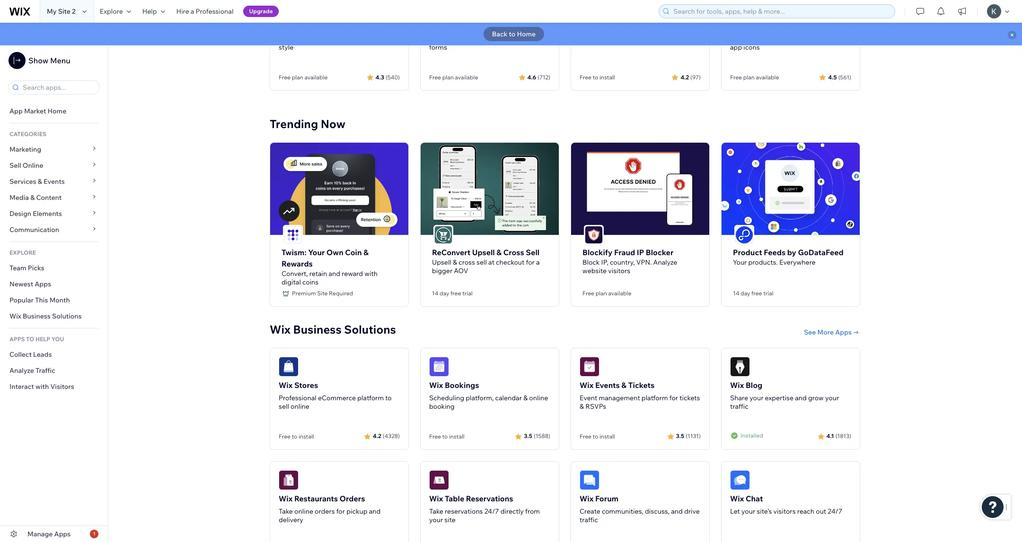 Task type: describe. For each thing, give the bounding box(es) containing it.
4.3 (540)
[[376, 74, 400, 81]]

this
[[35, 296, 48, 305]]

calendar
[[495, 394, 522, 403]]

your inside wix chat let your site's visitors reach out 24/7
[[742, 508, 756, 516]]

wix bookings scheduling platform, calendar & online booking
[[429, 381, 548, 411]]

wix for wix blog
[[730, 381, 744, 390]]

feeds
[[764, 248, 786, 257]]

& down reconvert
[[453, 258, 457, 267]]

social inside add social feeds to your site in gallery style
[[293, 35, 311, 43]]

to inside button
[[509, 30, 516, 38]]

reconvert upsell & cross sell icon image
[[435, 226, 453, 244]]

home for back to home
[[517, 30, 536, 38]]

my
[[47, 7, 57, 16]]

categories
[[9, 131, 46, 138]]

analyze inside sidebar element
[[9, 367, 34, 375]]

help
[[142, 7, 157, 16]]

(1588)
[[534, 433, 550, 440]]

delivery
[[279, 516, 303, 525]]

site inside wix table reservations take reservations 24/7 directly from your site
[[445, 516, 456, 525]]

1 vertical spatial business
[[293, 323, 342, 337]]

wix restaurants orders take online orders for pickup and delivery
[[279, 494, 381, 525]]

free for product
[[752, 290, 762, 297]]

team picks link
[[0, 260, 108, 276]]

help
[[35, 336, 50, 343]]

booking
[[429, 403, 455, 411]]

wix forum logo image
[[580, 471, 600, 491]]

wix for wix bookings
[[429, 381, 443, 390]]

take for wix table reservations
[[429, 508, 443, 516]]

online
[[23, 161, 43, 170]]

plan for boost your social following w/ social app icons
[[743, 74, 755, 81]]

Search apps... field
[[20, 81, 97, 94]]

& right media
[[30, 194, 35, 202]]

team
[[9, 264, 26, 273]]

your inside add social feeds to your site in gallery style
[[339, 35, 353, 43]]

events inside wix events & tickets event management platform for tickets & rsvps
[[595, 381, 620, 390]]

checkout
[[496, 258, 525, 267]]

blockify
[[583, 248, 613, 257]]

apps to help you
[[9, 336, 64, 343]]

email
[[466, 35, 483, 43]]

restaurants
[[294, 494, 338, 504]]

wix stores logo image
[[279, 357, 299, 377]]

day for product
[[741, 290, 750, 297]]

online inside the wix restaurants orders take online orders for pickup and delivery
[[294, 508, 313, 516]]

& up media & content
[[38, 178, 42, 186]]

newest
[[9, 280, 33, 289]]

country,
[[610, 258, 635, 267]]

leads
[[33, 351, 52, 359]]

wix blog logo image
[[730, 357, 750, 377]]

show menu button
[[9, 52, 70, 69]]

& inside contact us, email sign up & registration forms
[[508, 35, 512, 43]]

reservations
[[466, 494, 513, 504]]

now
[[321, 117, 346, 131]]

blockify fraud ip blocker poster image
[[571, 143, 710, 235]]

4.2 for 4.2 (97)
[[681, 74, 689, 81]]

reward
[[342, 270, 363, 278]]

boost your social following w/ social app icons
[[730, 35, 841, 52]]

wix events & tickets logo image
[[580, 357, 600, 377]]

analyze traffic
[[9, 367, 55, 375]]

your inside twism: your own coin & rewards convert, retain and reward with digital coins
[[308, 248, 325, 257]]

create
[[580, 508, 601, 516]]

add social feeds to your site in gallery style
[[279, 35, 395, 52]]

chat
[[746, 494, 763, 504]]

ip,
[[601, 258, 609, 267]]

(4328)
[[383, 433, 400, 440]]

vpn.
[[636, 258, 652, 267]]

us,
[[456, 35, 464, 43]]

wix for wix stores
[[279, 381, 293, 390]]

and inside the "wix blog share your expertise and grow your traffic"
[[795, 394, 807, 403]]

wix for wix chat
[[730, 494, 744, 504]]

wix table reservations logo image
[[429, 471, 449, 491]]

in
[[367, 35, 372, 43]]

3.5 (1131)
[[676, 433, 701, 440]]

interact with visitors
[[9, 383, 74, 391]]

your inside boost your social following w/ social app icons
[[750, 35, 764, 43]]

(1131)
[[686, 433, 701, 440]]

14 day free trial for reconvert
[[432, 290, 473, 297]]

wix for wix table reservations
[[429, 494, 443, 504]]

block
[[583, 258, 600, 267]]

required
[[329, 290, 353, 297]]

orders
[[315, 508, 335, 516]]

w/
[[814, 35, 822, 43]]

services & events
[[9, 178, 65, 186]]

manage
[[27, 531, 53, 539]]

0 vertical spatial upsell
[[472, 248, 495, 257]]

traffic inside wix forum create communities, discuss, and drive traffic
[[580, 516, 598, 525]]

your right grow at the right bottom of the page
[[826, 394, 839, 403]]

see
[[804, 328, 816, 337]]

services & events link
[[0, 174, 108, 190]]

your down blog
[[750, 394, 764, 403]]

trending now
[[270, 117, 346, 131]]

free for 4.6 (712)
[[429, 74, 441, 81]]

reach
[[797, 508, 815, 516]]

24/7 inside wix table reservations take reservations 24/7 directly from your site
[[485, 508, 499, 516]]

contact us, email sign up & registration forms
[[429, 35, 550, 52]]

rsvps
[[586, 403, 606, 411]]

to
[[26, 336, 34, 343]]

to inside wix stores professional ecommerce platform to sell online
[[385, 394, 392, 403]]

event
[[580, 394, 598, 403]]

sell online
[[9, 161, 43, 170]]

& left rsvps
[[580, 403, 584, 411]]

site for premium
[[317, 290, 328, 297]]

sidebar element
[[0, 45, 108, 543]]

for inside the wix restaurants orders take online orders for pickup and delivery
[[336, 508, 345, 516]]

0 vertical spatial a
[[191, 7, 194, 16]]

back
[[492, 30, 508, 38]]

table
[[445, 494, 464, 504]]

4.3
[[376, 74, 384, 81]]

twism:
[[282, 248, 307, 257]]

ecommerce
[[318, 394, 356, 403]]

4.2 for 4.2 (4328)
[[373, 433, 381, 440]]

tickets
[[680, 394, 700, 403]]

discuss,
[[645, 508, 670, 516]]

interact with visitors link
[[0, 379, 108, 395]]

cross
[[503, 248, 524, 257]]

app
[[9, 107, 23, 115]]

wix bookings logo image
[[429, 357, 449, 377]]

wix for wix restaurants orders
[[279, 494, 293, 504]]

4.1
[[827, 433, 834, 440]]

explore
[[100, 7, 123, 16]]

& inside wix bookings scheduling platform, calendar & online booking
[[524, 394, 528, 403]]

available for feeds
[[305, 74, 328, 81]]

hire a professional
[[176, 7, 234, 16]]

4.2 (97)
[[681, 74, 701, 81]]

newest apps
[[9, 280, 51, 289]]

free for 4.2 (4328)
[[279, 433, 291, 441]]

product feeds by godatafeed poster image
[[722, 143, 860, 235]]

site's
[[757, 508, 772, 516]]

4.6
[[528, 74, 536, 81]]

app market home link
[[0, 103, 108, 119]]

1 vertical spatial wix business solutions
[[270, 323, 396, 337]]

plan for contact us, email sign up & registration forms
[[442, 74, 454, 81]]

a inside reconvert upsell & cross sell upsell & cross sell at checkout for a bigger aov
[[536, 258, 540, 267]]

help button
[[137, 0, 171, 23]]

& up management
[[622, 381, 627, 390]]

convert,
[[282, 270, 308, 278]]

available down the country,
[[608, 290, 632, 297]]

professional for stores
[[279, 394, 317, 403]]

day for reconvert
[[440, 290, 449, 297]]

management
[[599, 394, 640, 403]]

sell inside "link"
[[9, 161, 21, 170]]

(561)
[[839, 74, 852, 81]]

4.5
[[829, 74, 837, 81]]

available for email
[[455, 74, 478, 81]]

directly
[[501, 508, 524, 516]]

free for 4.5 (561)
[[730, 74, 742, 81]]

out
[[816, 508, 827, 516]]



Task type: vqa. For each thing, say whether or not it's contained in the screenshot.


Task type: locate. For each thing, give the bounding box(es) containing it.
hire
[[176, 7, 189, 16]]

&
[[508, 35, 512, 43], [38, 178, 42, 186], [30, 194, 35, 202], [364, 248, 369, 257], [497, 248, 502, 257], [453, 258, 457, 267], [622, 381, 627, 390], [524, 394, 528, 403], [580, 403, 584, 411]]

day down bigger on the left of page
[[440, 290, 449, 297]]

0 horizontal spatial 24/7
[[485, 508, 499, 516]]

2 14 from the left
[[733, 290, 740, 297]]

0 vertical spatial 4.2
[[681, 74, 689, 81]]

2 take from the left
[[429, 508, 443, 516]]

1 free from the left
[[451, 290, 461, 297]]

1 vertical spatial analyze
[[9, 367, 34, 375]]

home inside app market home link
[[48, 107, 66, 115]]

wix inside the wix restaurants orders take online orders for pickup and delivery
[[279, 494, 293, 504]]

expertise
[[765, 394, 794, 403]]

plan down the icons at right top
[[743, 74, 755, 81]]

0 vertical spatial for
[[526, 258, 535, 267]]

for right orders
[[336, 508, 345, 516]]

professional right hire
[[196, 7, 234, 16]]

trial for feeds
[[764, 290, 774, 297]]

& right up
[[508, 35, 512, 43]]

0 horizontal spatial sell
[[9, 161, 21, 170]]

business inside wix business solutions link
[[23, 312, 51, 321]]

godatafeed
[[798, 248, 844, 257]]

wix business solutions down this
[[9, 312, 82, 321]]

1 horizontal spatial 14
[[733, 290, 740, 297]]

plan for add social feeds to your site in gallery style
[[292, 74, 303, 81]]

wix down wix restaurants orders logo
[[279, 494, 293, 504]]

elements
[[33, 210, 62, 218]]

1 horizontal spatial site
[[445, 516, 456, 525]]

1 horizontal spatial 14 day free trial
[[733, 290, 774, 297]]

1 horizontal spatial 4.2
[[681, 74, 689, 81]]

your left reservations
[[429, 516, 443, 525]]

0 horizontal spatial 14 day free trial
[[432, 290, 473, 297]]

0 horizontal spatial a
[[191, 7, 194, 16]]

wix chat logo image
[[730, 471, 750, 491]]

14 day free trial
[[432, 290, 473, 297], [733, 290, 774, 297]]

visitors inside blockify fraud ip blocker block ip, country, vpn. analyze website visitors
[[608, 267, 631, 275]]

take inside the wix restaurants orders take online orders for pickup and delivery
[[279, 508, 293, 516]]

wix forum create communities, discuss, and drive traffic
[[580, 494, 700, 525]]

2
[[72, 7, 76, 16]]

1 vertical spatial visitors
[[774, 508, 796, 516]]

to inside add social feeds to your site in gallery style
[[331, 35, 337, 43]]

traffic
[[36, 367, 55, 375]]

0 horizontal spatial home
[[48, 107, 66, 115]]

reconvert
[[432, 248, 471, 257]]

install for wix stores
[[299, 433, 314, 441]]

1 horizontal spatial home
[[517, 30, 536, 38]]

site inside add social feeds to your site in gallery style
[[354, 35, 365, 43]]

design elements
[[9, 210, 62, 218]]

wix business solutions inside sidebar element
[[9, 312, 82, 321]]

14 for product
[[733, 290, 740, 297]]

professional
[[196, 7, 234, 16], [279, 394, 317, 403]]

more
[[818, 328, 834, 337]]

your inside wix table reservations take reservations 24/7 directly from your site
[[429, 516, 443, 525]]

platform down tickets
[[642, 394, 668, 403]]

products.
[[749, 258, 778, 267]]

popular this month
[[9, 296, 70, 305]]

1 horizontal spatial free
[[752, 290, 762, 297]]

free to install for wix bookings
[[429, 433, 465, 441]]

for inside reconvert upsell & cross sell upsell & cross sell at checkout for a bigger aov
[[526, 258, 535, 267]]

apps for manage apps
[[54, 531, 71, 539]]

install for wix bookings
[[449, 433, 465, 441]]

14 down bigger on the left of page
[[432, 290, 439, 297]]

upsell up at
[[472, 248, 495, 257]]

your left own
[[308, 248, 325, 257]]

0 vertical spatial solutions
[[52, 312, 82, 321]]

2 14 day free trial from the left
[[733, 290, 774, 297]]

platform inside wix events & tickets event management platform for tickets & rsvps
[[642, 394, 668, 403]]

0 horizontal spatial platform
[[358, 394, 384, 403]]

home inside the back to home button
[[517, 30, 536, 38]]

24/7 right out
[[828, 508, 843, 516]]

1 horizontal spatial trial
[[764, 290, 774, 297]]

1 horizontal spatial day
[[741, 290, 750, 297]]

free plan available for your
[[730, 74, 779, 81]]

1 3.5 from the left
[[524, 433, 532, 440]]

2 free from the left
[[752, 290, 762, 297]]

0 horizontal spatial for
[[336, 508, 345, 516]]

platform right ecommerce
[[358, 394, 384, 403]]

1
[[93, 532, 95, 538]]

2 horizontal spatial social
[[823, 35, 841, 43]]

menu
[[50, 56, 70, 65]]

0 horizontal spatial day
[[440, 290, 449, 297]]

upgrade button
[[243, 6, 279, 17]]

app
[[730, 43, 742, 52]]

content
[[36, 194, 62, 202]]

for right checkout
[[526, 258, 535, 267]]

home for app market home
[[48, 107, 66, 115]]

visitors
[[608, 267, 631, 275], [774, 508, 796, 516]]

social
[[293, 35, 311, 43], [765, 35, 783, 43], [823, 35, 841, 43]]

sell inside reconvert upsell & cross sell upsell & cross sell at checkout for a bigger aov
[[477, 258, 487, 267]]

social right w/
[[823, 35, 841, 43]]

apps for newest apps
[[35, 280, 51, 289]]

free up wix restaurants orders logo
[[279, 433, 291, 441]]

app market home
[[9, 107, 66, 115]]

wix inside wix forum create communities, discuss, and drive traffic
[[580, 494, 594, 504]]

analyze traffic link
[[0, 363, 108, 379]]

1 day from the left
[[440, 290, 449, 297]]

site
[[354, 35, 365, 43], [445, 516, 456, 525]]

0 horizontal spatial professional
[[196, 7, 234, 16]]

blockify fraud ip blocker icon image
[[585, 226, 603, 244]]

trial for upsell
[[463, 290, 473, 297]]

1 horizontal spatial 3.5
[[676, 433, 685, 440]]

install for wix events & tickets
[[600, 433, 615, 441]]

with right 'reward'
[[365, 270, 378, 278]]

traffic
[[730, 403, 749, 411], [580, 516, 598, 525]]

1 14 day free trial from the left
[[432, 290, 473, 297]]

1 horizontal spatial analyze
[[653, 258, 678, 267]]

forum
[[595, 494, 619, 504]]

wix inside wix business solutions link
[[9, 312, 21, 321]]

free plan available down website
[[583, 290, 632, 297]]

14 day free trial down products.
[[733, 290, 774, 297]]

2 horizontal spatial apps
[[836, 328, 852, 337]]

online inside wix stores professional ecommerce platform to sell online
[[291, 403, 310, 411]]

analyze up interact
[[9, 367, 34, 375]]

14 day free trial down 'aov'
[[432, 290, 473, 297]]

Search for tools, apps, help & more... field
[[671, 5, 892, 18]]

1 vertical spatial solutions
[[344, 323, 396, 337]]

0 horizontal spatial analyze
[[9, 367, 34, 375]]

1 vertical spatial home
[[48, 107, 66, 115]]

twism: your own coin & rewards poster image
[[270, 143, 408, 235]]

online inside wix bookings scheduling platform, calendar & online booking
[[529, 394, 548, 403]]

with inside twism: your own coin & rewards convert, retain and reward with digital coins
[[365, 270, 378, 278]]

2 horizontal spatial for
[[670, 394, 678, 403]]

free right (712)
[[580, 74, 592, 81]]

for inside wix events & tickets event management platform for tickets & rsvps
[[670, 394, 678, 403]]

interact
[[9, 383, 34, 391]]

1 horizontal spatial solutions
[[344, 323, 396, 337]]

your right let
[[742, 508, 756, 516]]

1 24/7 from the left
[[485, 508, 499, 516]]

free plan available for social
[[279, 74, 328, 81]]

media & content
[[9, 194, 62, 202]]

1 horizontal spatial visitors
[[774, 508, 796, 516]]

1 vertical spatial site
[[445, 516, 456, 525]]

picks
[[28, 264, 44, 273]]

social right the icons at right top
[[765, 35, 783, 43]]

3 social from the left
[[823, 35, 841, 43]]

2 vertical spatial apps
[[54, 531, 71, 539]]

with down traffic
[[35, 383, 49, 391]]

collect
[[9, 351, 32, 359]]

0 vertical spatial traffic
[[730, 403, 749, 411]]

wix business solutions down the required
[[270, 323, 396, 337]]

analyze inside blockify fraud ip blocker block ip, country, vpn. analyze website visitors
[[653, 258, 678, 267]]

wix down the wix stores logo
[[279, 381, 293, 390]]

2 social from the left
[[765, 35, 783, 43]]

4.1 (1813)
[[827, 433, 852, 440]]

2 vertical spatial for
[[336, 508, 345, 516]]

from
[[525, 508, 540, 516]]

for left tickets
[[670, 394, 678, 403]]

take
[[279, 508, 293, 516], [429, 508, 443, 516]]

professional down stores at the bottom left of page
[[279, 394, 317, 403]]

plan down website
[[596, 290, 607, 297]]

business down popular this month
[[23, 312, 51, 321]]

analyze down the blocker
[[653, 258, 678, 267]]

newest apps link
[[0, 276, 108, 293]]

3.5 for tickets
[[676, 433, 685, 440]]

your down product
[[733, 258, 747, 267]]

market
[[24, 107, 46, 115]]

1 horizontal spatial a
[[536, 258, 540, 267]]

1 social from the left
[[293, 35, 311, 43]]

services
[[9, 178, 36, 186]]

1 vertical spatial events
[[595, 381, 620, 390]]

0 horizontal spatial take
[[279, 508, 293, 516]]

traffic inside the "wix blog share your expertise and grow your traffic"
[[730, 403, 749, 411]]

wix for wix forum
[[580, 494, 594, 504]]

0 horizontal spatial visitors
[[608, 267, 631, 275]]

1 horizontal spatial social
[[765, 35, 783, 43]]

1 horizontal spatial for
[[526, 258, 535, 267]]

1 vertical spatial upsell
[[432, 258, 451, 267]]

day down products.
[[741, 290, 750, 297]]

& left cross
[[497, 248, 502, 257]]

free plan available down the icons at right top
[[730, 74, 779, 81]]

0 vertical spatial business
[[23, 312, 51, 321]]

traffic down blog
[[730, 403, 749, 411]]

1 trial from the left
[[463, 290, 473, 297]]

ip
[[637, 248, 644, 257]]

1 horizontal spatial take
[[429, 508, 443, 516]]

0 horizontal spatial events
[[44, 178, 65, 186]]

wix inside wix table reservations take reservations 24/7 directly from your site
[[429, 494, 443, 504]]

1 vertical spatial with
[[35, 383, 49, 391]]

feeds
[[312, 35, 330, 43]]

blog
[[746, 381, 763, 390]]

1 vertical spatial sell
[[526, 248, 540, 257]]

professional for a
[[196, 7, 234, 16]]

see more apps
[[804, 328, 852, 337]]

solutions inside sidebar element
[[52, 312, 82, 321]]

1 vertical spatial sell
[[279, 403, 289, 411]]

twism: your own coin & rewards icon image
[[284, 226, 302, 244]]

free down booking
[[429, 433, 441, 441]]

0 horizontal spatial traffic
[[580, 516, 598, 525]]

1 vertical spatial for
[[670, 394, 678, 403]]

events inside services & events link
[[44, 178, 65, 186]]

1 horizontal spatial upsell
[[472, 248, 495, 257]]

free plan available for us,
[[429, 74, 478, 81]]

site left 2
[[58, 7, 70, 16]]

take for wix restaurants orders
[[279, 508, 293, 516]]

wix up the wix stores logo
[[270, 323, 291, 337]]

events up management
[[595, 381, 620, 390]]

free plan available down style
[[279, 74, 328, 81]]

take left reservations
[[429, 508, 443, 516]]

product feeds by godatafeed your products. everywhere
[[733, 248, 844, 267]]

registration
[[514, 35, 550, 43]]

apps
[[9, 336, 25, 343]]

wix for wix events & tickets
[[580, 381, 594, 390]]

drive
[[684, 508, 700, 516]]

1 horizontal spatial with
[[365, 270, 378, 278]]

0 horizontal spatial upsell
[[432, 258, 451, 267]]

0 horizontal spatial free
[[451, 290, 461, 297]]

trial
[[463, 290, 473, 297], [764, 290, 774, 297]]

free
[[451, 290, 461, 297], [752, 290, 762, 297]]

plan down style
[[292, 74, 303, 81]]

0 horizontal spatial 4.2
[[373, 433, 381, 440]]

take inside wix table reservations take reservations 24/7 directly from your site
[[429, 508, 443, 516]]

& right coin
[[364, 248, 369, 257]]

0 horizontal spatial solutions
[[52, 312, 82, 321]]

wix inside the "wix blog share your expertise and grow your traffic"
[[730, 381, 744, 390]]

3.5 for platform,
[[524, 433, 532, 440]]

free down products.
[[752, 290, 762, 297]]

visitors inside wix chat let your site's visitors reach out 24/7
[[774, 508, 796, 516]]

and left grow at the right bottom of the page
[[795, 394, 807, 403]]

site down table
[[445, 516, 456, 525]]

online right calendar
[[529, 394, 548, 403]]

1 vertical spatial apps
[[836, 328, 852, 337]]

0 horizontal spatial 3.5
[[524, 433, 532, 440]]

trial down products.
[[764, 290, 774, 297]]

0 horizontal spatial site
[[354, 35, 365, 43]]

tickets
[[628, 381, 655, 390]]

2 trial from the left
[[764, 290, 774, 297]]

2 3.5 from the left
[[676, 433, 685, 440]]

take down wix restaurants orders logo
[[279, 508, 293, 516]]

sell left online
[[9, 161, 21, 170]]

pickup
[[347, 508, 368, 516]]

0 vertical spatial sell
[[9, 161, 21, 170]]

available
[[305, 74, 328, 81], [455, 74, 478, 81], [756, 74, 779, 81], [608, 290, 632, 297]]

free to install for wix events & tickets
[[580, 433, 615, 441]]

free down app
[[730, 74, 742, 81]]

back to home alert
[[0, 23, 1022, 45]]

communities,
[[602, 508, 644, 516]]

popular this month link
[[0, 293, 108, 309]]

free for 3.5 (1588)
[[429, 433, 441, 441]]

media & content link
[[0, 190, 108, 206]]

a right hire
[[191, 7, 194, 16]]

home right up
[[517, 30, 536, 38]]

0 vertical spatial events
[[44, 178, 65, 186]]

& inside twism: your own coin & rewards convert, retain and reward with digital coins
[[364, 248, 369, 257]]

trial down 'aov'
[[463, 290, 473, 297]]

product feeds by godatafeed icon image
[[736, 226, 754, 244]]

online down stores at the bottom left of page
[[291, 403, 310, 411]]

0 vertical spatial site
[[354, 35, 365, 43]]

a right checkout
[[536, 258, 540, 267]]

marketing
[[9, 145, 41, 154]]

(97)
[[691, 74, 701, 81]]

0 horizontal spatial trial
[[463, 290, 473, 297]]

24/7
[[485, 508, 499, 516], [828, 508, 843, 516]]

0 horizontal spatial apps
[[35, 280, 51, 289]]

and inside twism: your own coin & rewards convert, retain and reward with digital coins
[[329, 270, 340, 278]]

0 vertical spatial analyze
[[653, 258, 678, 267]]

wix business solutions link
[[0, 309, 108, 325]]

4.2 left (4328)
[[373, 433, 381, 440]]

0 vertical spatial site
[[58, 7, 70, 16]]

1 horizontal spatial sell
[[477, 258, 487, 267]]

wix up 'event'
[[580, 381, 594, 390]]

free down website
[[583, 290, 595, 297]]

1 horizontal spatial site
[[317, 290, 328, 297]]

0 horizontal spatial 14
[[432, 290, 439, 297]]

reservations
[[445, 508, 483, 516]]

(1813)
[[836, 433, 852, 440]]

14 for reconvert
[[432, 290, 439, 297]]

your
[[339, 35, 353, 43], [750, 35, 764, 43], [750, 394, 764, 403], [826, 394, 839, 403], [742, 508, 756, 516], [429, 516, 443, 525]]

hire a professional link
[[171, 0, 239, 23]]

website
[[583, 267, 607, 275]]

14 down product
[[733, 290, 740, 297]]

free plan available
[[279, 74, 328, 81], [429, 74, 478, 81], [730, 74, 779, 81], [583, 290, 632, 297]]

2 platform from the left
[[642, 394, 668, 403]]

free plan available down forms
[[429, 74, 478, 81]]

free for 4.3 (540)
[[279, 74, 291, 81]]

wix restaurants orders logo image
[[279, 471, 299, 491]]

wix blog share your expertise and grow your traffic
[[730, 381, 839, 411]]

sell left at
[[477, 258, 487, 267]]

2 24/7 from the left
[[828, 508, 843, 516]]

1 platform from the left
[[358, 394, 384, 403]]

1 horizontal spatial professional
[[279, 394, 317, 403]]

see more apps button
[[804, 328, 861, 337]]

and inside wix forum create communities, discuss, and drive traffic
[[671, 508, 683, 516]]

visitors down fraud
[[608, 267, 631, 275]]

wix inside wix events & tickets event management platform for tickets & rsvps
[[580, 381, 594, 390]]

free for 3.5 (1131)
[[580, 433, 592, 441]]

free to install for wix stores
[[279, 433, 314, 441]]

0 vertical spatial visitors
[[608, 267, 631, 275]]

free down forms
[[429, 74, 441, 81]]

and inside the wix restaurants orders take online orders for pickup and delivery
[[369, 508, 381, 516]]

wix inside wix stores professional ecommerce platform to sell online
[[279, 381, 293, 390]]

0 horizontal spatial wix business solutions
[[9, 312, 82, 321]]

1 vertical spatial your
[[733, 258, 747, 267]]

popular
[[9, 296, 34, 305]]

reconvert upsell & cross sell upsell & cross sell at checkout for a bigger aov
[[432, 248, 540, 275]]

wix inside wix chat let your site's visitors reach out 24/7
[[730, 494, 744, 504]]

home right market
[[48, 107, 66, 115]]

your left in
[[339, 35, 353, 43]]

platform inside wix stores professional ecommerce platform to sell online
[[358, 394, 384, 403]]

1 vertical spatial 4.2
[[373, 433, 381, 440]]

1 horizontal spatial platform
[[642, 394, 668, 403]]

with inside interact with visitors link
[[35, 383, 49, 391]]

business down premium site required
[[293, 323, 342, 337]]

0 vertical spatial home
[[517, 30, 536, 38]]

0 vertical spatial with
[[365, 270, 378, 278]]

free for reconvert
[[451, 290, 461, 297]]

3.5 left "(1588)"
[[524, 433, 532, 440]]

0 horizontal spatial business
[[23, 312, 51, 321]]

0 horizontal spatial with
[[35, 383, 49, 391]]

0 horizontal spatial social
[[293, 35, 311, 43]]

1 horizontal spatial events
[[595, 381, 620, 390]]

1 horizontal spatial apps
[[54, 531, 71, 539]]

sell inside reconvert upsell & cross sell upsell & cross sell at checkout for a bigger aov
[[526, 248, 540, 257]]

back to home button
[[484, 27, 544, 41]]

site left in
[[354, 35, 365, 43]]

professional inside wix stores professional ecommerce platform to sell online
[[279, 394, 317, 403]]

to
[[509, 30, 516, 38], [331, 35, 337, 43], [593, 74, 598, 81], [385, 394, 392, 403], [292, 433, 297, 441], [442, 433, 448, 441], [593, 433, 598, 441]]

wix left table
[[429, 494, 443, 504]]

traffic down forum
[[580, 516, 598, 525]]

sell down the wix stores logo
[[279, 403, 289, 411]]

1 vertical spatial a
[[536, 258, 540, 267]]

1 horizontal spatial sell
[[526, 248, 540, 257]]

& right calendar
[[524, 394, 528, 403]]

sell inside wix stores professional ecommerce platform to sell online
[[279, 403, 289, 411]]

and left drive
[[671, 508, 683, 516]]

contact
[[429, 35, 454, 43]]

wix up let
[[730, 494, 744, 504]]

(540)
[[386, 74, 400, 81]]

available down the feeds
[[305, 74, 328, 81]]

24/7 down reservations at the bottom of the page
[[485, 508, 499, 516]]

available for social
[[756, 74, 779, 81]]

0 vertical spatial professional
[[196, 7, 234, 16]]

14 day free trial for product
[[733, 290, 774, 297]]

solutions down the required
[[344, 323, 396, 337]]

and right "pickup"
[[369, 508, 381, 516]]

apps up this
[[35, 280, 51, 289]]

wix down popular
[[9, 312, 21, 321]]

design
[[9, 210, 31, 218]]

1 horizontal spatial traffic
[[730, 403, 749, 411]]

install
[[600, 74, 615, 81], [299, 433, 314, 441], [449, 433, 465, 441], [600, 433, 615, 441]]

platform
[[358, 394, 384, 403], [642, 394, 668, 403]]

1 14 from the left
[[432, 290, 439, 297]]

24/7 inside wix chat let your site's visitors reach out 24/7
[[828, 508, 843, 516]]

your inside "product feeds by godatafeed your products. everywhere"
[[733, 258, 747, 267]]

available down the icons at right top
[[756, 74, 779, 81]]

1 take from the left
[[279, 508, 293, 516]]

grow
[[808, 394, 824, 403]]

3.5 left (1131)
[[676, 433, 685, 440]]

free down rsvps
[[580, 433, 592, 441]]

1 vertical spatial professional
[[279, 394, 317, 403]]

retain
[[309, 270, 327, 278]]

1 vertical spatial site
[[317, 290, 328, 297]]

0 vertical spatial wix business solutions
[[9, 312, 82, 321]]

online down restaurants
[[294, 508, 313, 516]]

free for 4.2 (97)
[[580, 74, 592, 81]]

4.2 left (97)
[[681, 74, 689, 81]]

show menu
[[28, 56, 70, 65]]

wix inside wix bookings scheduling platform, calendar & online booking
[[429, 381, 443, 390]]

plan down forms
[[442, 74, 454, 81]]

solutions down month
[[52, 312, 82, 321]]

1 vertical spatial traffic
[[580, 516, 598, 525]]

0 vertical spatial your
[[308, 248, 325, 257]]

0 horizontal spatial your
[[308, 248, 325, 257]]

reconvert upsell & cross sell poster image
[[421, 143, 559, 235]]

wix up create
[[580, 494, 594, 504]]

2 day from the left
[[741, 290, 750, 297]]

collect leads link
[[0, 347, 108, 363]]

gallery
[[374, 35, 395, 43]]

0 vertical spatial sell
[[477, 258, 487, 267]]

your right boost at the top right of page
[[750, 35, 764, 43]]

0 vertical spatial apps
[[35, 280, 51, 289]]

and right retain
[[329, 270, 340, 278]]

0 horizontal spatial site
[[58, 7, 70, 16]]

you
[[51, 336, 64, 343]]

aov
[[454, 267, 468, 275]]

apps right more
[[836, 328, 852, 337]]

solutions
[[52, 312, 82, 321], [344, 323, 396, 337]]

1 horizontal spatial wix business solutions
[[270, 323, 396, 337]]

site for my
[[58, 7, 70, 16]]



